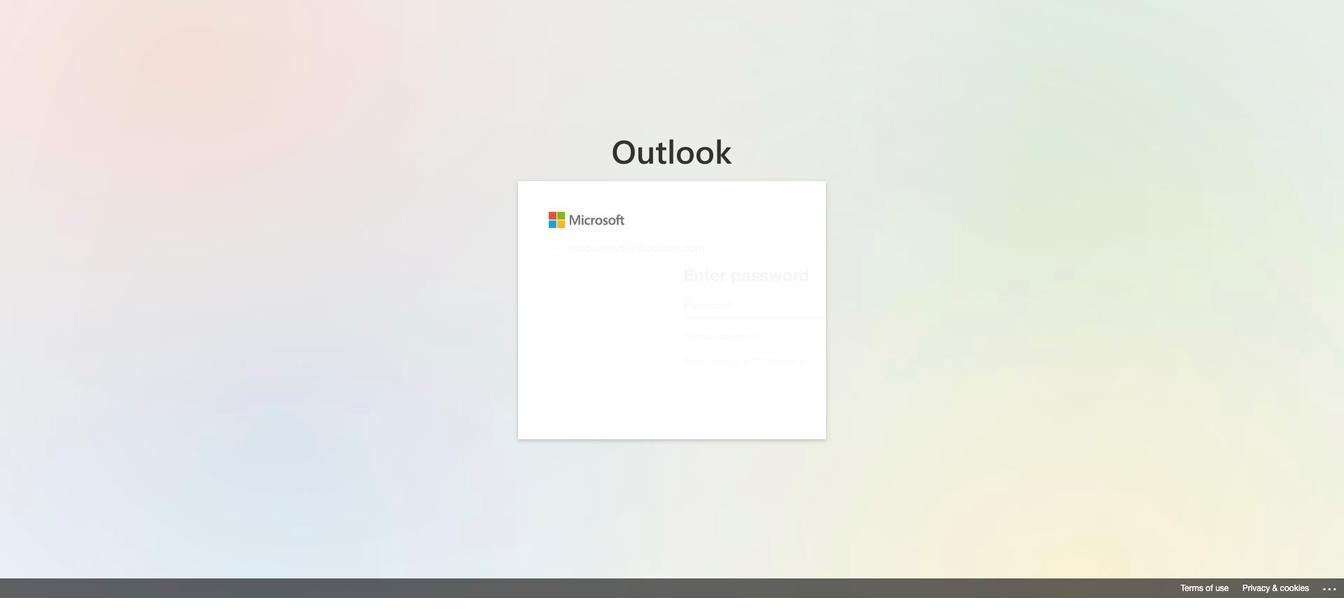 Task type: vqa. For each thing, say whether or not it's contained in the screenshot.
heading
yes



Task type: describe. For each thing, give the bounding box(es) containing it.
Enter the password for testdummy546@outlook.com password field
[[656, 294, 900, 319]]

back image
[[549, 240, 566, 257]]



Task type: locate. For each thing, give the bounding box(es) containing it.
None submit
[[826, 387, 901, 409]]

heading
[[655, 266, 901, 285]]

microsoft image
[[549, 212, 625, 229]]



